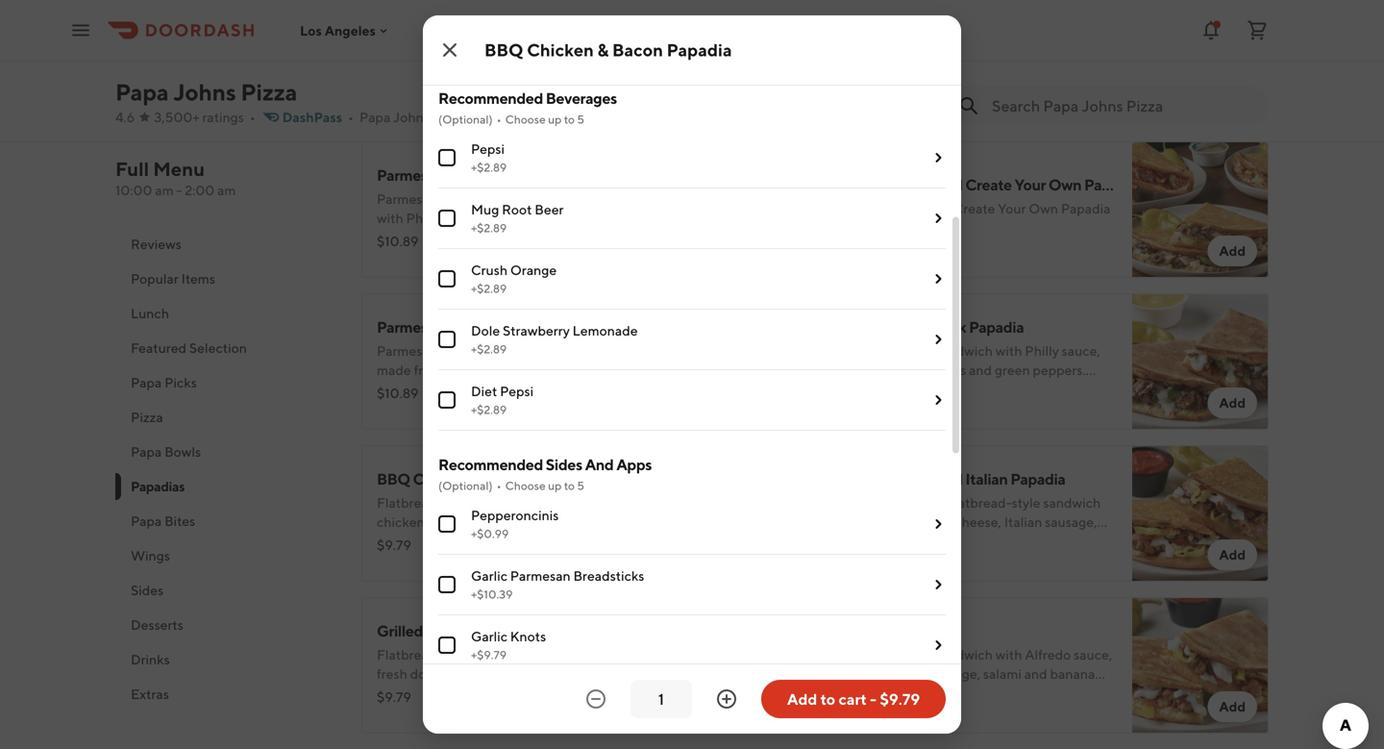 Task type: describe. For each thing, give the bounding box(es) containing it.
edit selection
[[475, 36, 550, 49]]

add button for parmesan crusted philly cheesesteak papadia
[[747, 236, 796, 266]]

served inside bbq chicken & bacon papadia flatbread-style sandwich with grilled chicken, bacon, onions, cheese, and bbq sauce. served with bbq dipping sauce.
[[418, 533, 461, 549]]

papadia inside bbq chicken & bacon papadia flatbread-style sandwich with grilled chicken, bacon, onions, cheese, and bbq sauce. served with bbq dipping sauce.
[[530, 470, 585, 488]]

original inside italian papadia flatbread-style sandwich with alfredo sauce, cheese, italian sausage, salami and banana peppers. served with original pizza dipping sauce.
[[970, 685, 1015, 701]]

lunch
[[131, 305, 169, 321]]

parmesan crusted grilled buffalo chicken papadia
[[377, 318, 720, 336]]

sauce. inside italian papadia flatbread-style sandwich with alfredo sauce, cheese, italian sausage, salami and banana peppers. served with original pizza dipping sauce.
[[839, 705, 877, 720]]

crush orange +$2.89
[[471, 262, 557, 295]]

• inside recommended sides and apps (optional) • choose up to 5
[[497, 479, 502, 492]]

bowls
[[165, 444, 201, 460]]

los angeles
[[300, 22, 376, 38]]

peppers. inside philly cheesesteak papadia flatbread-style sandwich with philly sauce, cheese, steak, onions and green peppers. served with garlic dipping sauce.
[[1033, 362, 1086, 378]]

add inside button
[[788, 690, 818, 708]]

peppers. inside "parmesan crusted italian papadia parmesan crusted flatbread-style sandwich with alfredo sauce, cheese, italian sausage, salami and banana peppers. served with original pizza dipping sauce."
[[953, 533, 1006, 549]]

bbq chicken & bacon papadia
[[485, 39, 732, 60]]

- inside button
[[871, 690, 877, 708]]

recommended sides and apps (optional) • choose up to 5
[[439, 455, 652, 492]]

ratings
[[202, 109, 244, 125]]

parmesan crusted create your own papadia image
[[1133, 141, 1270, 278]]

pepsi +$2.89
[[471, 141, 507, 174]]

meatballs
[[929, 58, 989, 74]]

meatball
[[839, 14, 899, 32]]

picks
[[165, 375, 197, 390]]

cheese, inside philly cheesesteak papadia flatbread-style sandwich with philly sauce, cheese, steak, onions and green peppers. served with garlic dipping sauce.
[[839, 362, 885, 378]]

desserts button
[[115, 608, 339, 642]]

bites
[[165, 513, 195, 529]]

notification bell image
[[1200, 19, 1223, 42]]

papa johns pizza
[[115, 78, 297, 106]]

parmesan crusted philly cheesesteak papadia image
[[671, 141, 808, 278]]

parmesan crusted bbq chicken & bacon papadia image
[[671, 0, 808, 126]]

featured selection
[[131, 340, 247, 356]]

orange
[[511, 262, 557, 278]]

bacon, inside parmesan crusted bbq chicken & bacon papadia parmesan crusted flatbread-style sandwich with grilled chicken, bacon, onions, cheese, and bbq sauce. served with bbq dipping sauce.
[[501, 58, 543, 74]]

sandwich inside parmesan crusted philly cheesesteak papadia parmesan crusted flatbread-style sandwich with philly sauce, cheese, steak, onions and green peppers. served with garlic dipping sauce.
[[582, 191, 640, 207]]

extras
[[131, 686, 169, 702]]

$10.89 for parmesan crusted bbq chicken & bacon papadia
[[377, 81, 419, 97]]

drinks
[[131, 652, 170, 667]]

pizza button
[[115, 400, 339, 435]]

grilled inside bbq chicken & bacon papadia flatbread-style sandwich with grilled chicken, bacon, onions, cheese, and bbq sauce. served with bbq dipping sauce.
[[564, 495, 603, 511]]

add for italian papadia
[[1220, 699, 1246, 715]]

+$10.39
[[471, 588, 513, 601]]

and inside parmesan crusted bbq chicken & bacon papadia parmesan crusted flatbread-style sandwich with grilled chicken, bacon, onions, cheese, and bbq sauce. served with bbq dipping sauce.
[[377, 77, 400, 93]]

5 inside recommended sides and apps (optional) • choose up to 5
[[577, 479, 585, 492]]

recommended for recommended sides and apps
[[439, 455, 543, 474]]

sauce, inside philly cheesesteak papadia flatbread-style sandwich with philly sauce, cheese, steak, onions and green peppers. served with garlic dipping sauce.
[[1062, 343, 1101, 359]]

papa for papa johns pizza • 0.4 mi
[[360, 109, 391, 125]]

full menu 10:00 am - 2:00 am
[[115, 158, 236, 198]]

2:00
[[185, 182, 215, 198]]

cart
[[839, 690, 867, 708]]

Current quantity is 1 number field
[[642, 689, 681, 710]]

dipping inside parmesan crusted philly cheesesteak papadia parmesan crusted flatbread-style sandwich with philly sauce, cheese, steak, onions and green peppers. served with garlic dipping sauce.
[[582, 229, 629, 245]]

reviews button
[[115, 227, 339, 262]]

papa bites
[[131, 513, 195, 529]]

edit
[[475, 36, 498, 49]]

popular items
[[131, 271, 215, 287]]

popular items button
[[115, 262, 339, 296]]

parmesan crusted bbq chicken & bacon papadia parmesan crusted flatbread-style sandwich with grilled chicken, bacon, onions, cheese, and bbq sauce. served with bbq dipping sauce.
[[377, 14, 713, 113]]

parmesan crusted philly cheesesteak papadia parmesan crusted flatbread-style sandwich with philly sauce, cheese, steak, onions and green peppers. served with garlic dipping sauce.
[[377, 166, 690, 264]]

papa for papa johns pizza
[[115, 78, 169, 106]]

onions inside philly cheesesteak papadia flatbread-style sandwich with philly sauce, cheese, steak, onions and green peppers. served with garlic dipping sauce.
[[926, 362, 967, 378]]

regular
[[471, 0, 512, 6]]

decrease quantity by 1 image
[[585, 688, 608, 711]]

served inside meatball pepperoni papadia flatbread-style sandwich with original pizza sauce, cheese, meatballs and pepperoni. served with original pizza dipping sauce.
[[839, 77, 882, 93]]

onions, inside parmesan crusted bbq chicken & bacon papadia parmesan crusted flatbread-style sandwich with grilled chicken, bacon, onions, cheese, and bbq sauce. served with bbq dipping sauce.
[[545, 58, 589, 74]]

cheese, inside parmesan crusted philly cheesesteak papadia parmesan crusted flatbread-style sandwich with philly sauce, cheese, steak, onions and green peppers. served with garlic dipping sauce.
[[485, 210, 531, 226]]

desserts
[[131, 617, 184, 633]]

+$2.89 inside mug root beer +$2.89
[[471, 221, 507, 235]]

meatball pepperoni papadia image
[[1133, 0, 1270, 126]]

philly cheesesteak papadia image
[[1133, 293, 1270, 430]]

chicken inside regular sauce • bbq sauce • bacon • grilled chicken • onions • barbeque dipping sauce
[[707, 0, 751, 6]]

garlic parmesan breadsticks +$10.39
[[471, 568, 645, 601]]

0 vertical spatial buffalo
[[553, 318, 603, 336]]

• inside recommended beverages (optional) • choose up to 5
[[497, 113, 502, 126]]

papa picks button
[[115, 365, 339, 400]]

sausage, inside italian papadia flatbread-style sandwich with alfredo sauce, cheese, italian sausage, salami and banana peppers. served with original pizza dipping sauce.
[[929, 666, 981, 682]]

selection
[[501, 36, 550, 49]]

sandwich inside "parmesan crusted italian papadia parmesan crusted flatbread-style sandwich with alfredo sauce, cheese, italian sausage, salami and banana peppers. served with original pizza dipping sauce."
[[1044, 495, 1101, 511]]

sauce, inside italian papadia flatbread-style sandwich with alfredo sauce, cheese, italian sausage, salami and banana peppers. served with original pizza dipping sauce.
[[1074, 647, 1113, 663]]

grilled buffalo chicken papadia image
[[671, 597, 808, 734]]

regular sauce • bbq sauce • bacon • grilled chicken • onions • barbeque dipping sauce
[[471, 0, 859, 23]]

recommended beverages group
[[439, 88, 946, 431]]

alfredo
[[868, 514, 911, 530]]

chicken, inside bbq chicken & bacon papadia flatbread-style sandwich with grilled chicken, bacon, onions, cheese, and bbq sauce. served with bbq dipping sauce.
[[377, 514, 428, 530]]

$9.79 for italian papadia
[[839, 689, 873, 705]]

diet
[[471, 383, 498, 399]]

pepsi inside pepsi +$2.89
[[471, 141, 505, 157]]

10:00
[[115, 182, 152, 198]]

$9.79 for grilled buffalo chicken papadia
[[377, 689, 412, 705]]

dole strawberry lemonade +$2.89
[[471, 323, 638, 356]]

bbq chicken & bacon papadia image
[[671, 445, 808, 582]]

Item Search search field
[[993, 95, 1254, 116]]

recommended beverages (optional) • choose up to 5
[[439, 89, 617, 126]]

los
[[300, 22, 322, 38]]

flatbread- inside parmesan crusted philly cheesesteak papadia parmesan crusted flatbread-style sandwich with philly sauce, cheese, steak, onions and green peppers. served with garlic dipping sauce.
[[489, 191, 551, 207]]

breadsticks
[[574, 568, 645, 584]]

bbq chicken & bacon papadia dialog
[[423, 0, 962, 749]]

barbeque
[[807, 0, 859, 6]]

sauce. inside meatball pepperoni papadia flatbread-style sandwich with original pizza sauce, cheese, meatballs and pepperoni. served with original pizza dipping sauce.
[[1046, 77, 1084, 93]]

dipping inside "parmesan crusted italian papadia parmesan crusted flatbread-style sandwich with alfredo sauce, cheese, italian sausage, salami and banana peppers. served with original pizza dipping sauce."
[[921, 553, 968, 568]]

$10.89 for parmesan crusted philly cheesesteak papadia
[[377, 233, 419, 249]]

$9.79 for meatball pepperoni papadia
[[839, 81, 873, 97]]

add for parmesan crusted create your own papadia
[[1220, 243, 1246, 259]]

sides button
[[115, 573, 339, 608]]

crusted for parmesan crusted philly cheesesteak papadia
[[447, 166, 502, 184]]

crusted for parmesan crusted bbq chicken & bacon papadia
[[447, 14, 502, 32]]

dipping inside italian papadia flatbread-style sandwich with alfredo sauce, cheese, italian sausage, salami and banana peppers. served with original pizza dipping sauce.
[[1052, 685, 1099, 701]]

dashpass
[[283, 109, 343, 125]]

cheese, inside parmesan crusted bbq chicken & bacon papadia parmesan crusted flatbread-style sandwich with grilled chicken, bacon, onions, cheese, and bbq sauce. served with bbq dipping sauce.
[[592, 58, 638, 74]]

wings
[[131, 548, 170, 564]]

1 am from the left
[[155, 182, 174, 198]]

menu
[[153, 158, 205, 180]]

style inside bbq chicken & bacon papadia flatbread-style sandwich with grilled chicken, bacon, onions, cheese, and bbq sauce. served with bbq dipping sauce.
[[443, 495, 472, 511]]

selection
[[189, 340, 247, 356]]

dashpass •
[[283, 109, 354, 125]]

papa for papa bites
[[131, 513, 162, 529]]

flatbread- inside parmesan crusted bbq chicken & bacon papadia parmesan crusted flatbread-style sandwich with grilled chicken, bacon, onions, cheese, and bbq sauce. served with bbq dipping sauce.
[[489, 39, 551, 55]]

and inside bbq chicken & bacon papadia flatbread-style sandwich with grilled chicken, bacon, onions, cheese, and bbq sauce. served with bbq dipping sauce.
[[570, 514, 593, 530]]

pizza for papa johns pizza
[[241, 78, 297, 106]]

and inside philly cheesesteak papadia flatbread-style sandwich with philly sauce, cheese, steak, onions and green peppers. served with garlic dipping sauce.
[[970, 362, 993, 378]]

cheese, inside italian papadia flatbread-style sandwich with alfredo sauce, cheese, italian sausage, salami and banana peppers. served with original pizza dipping sauce.
[[839, 666, 885, 682]]

knots
[[511, 629, 546, 644]]

flatbread- inside bbq chicken & bacon papadia flatbread-style sandwich with grilled chicken, bacon, onions, cheese, and bbq sauce. served with bbq dipping sauce.
[[377, 495, 443, 511]]

garlic for garlic parmesan breadsticks
[[471, 568, 508, 584]]

full
[[115, 158, 149, 180]]

2 vertical spatial grilled
[[377, 622, 423, 640]]

1 vertical spatial grilled
[[504, 318, 551, 336]]

and inside italian papadia flatbread-style sandwich with alfredo sauce, cheese, italian sausage, salami and banana peppers. served with original pizza dipping sauce.
[[1025, 666, 1048, 682]]

add button for parmesan crusted italian papadia
[[1208, 540, 1258, 570]]

+$9.79
[[471, 648, 507, 662]]

bacon inside bbq chicken & bacon papadia flatbread-style sandwich with grilled chicken, bacon, onions, cheese, and bbq sauce. served with bbq dipping sauce.
[[485, 470, 528, 488]]

beverages
[[546, 89, 617, 107]]

peppers. inside italian papadia flatbread-style sandwich with alfredo sauce, cheese, italian sausage, salami and banana peppers. served with original pizza dipping sauce.
[[839, 685, 892, 701]]

lunch button
[[115, 296, 339, 331]]

onions inside parmesan crusted philly cheesesteak papadia parmesan crusted flatbread-style sandwich with philly sauce, cheese, steak, onions and green peppers. served with garlic dipping sauce.
[[572, 210, 613, 226]]

0 items, open order cart image
[[1246, 19, 1270, 42]]

pizza inside "parmesan crusted italian papadia parmesan crusted flatbread-style sandwich with alfredo sauce, cheese, italian sausage, salami and banana peppers. served with original pizza dipping sauce."
[[887, 553, 918, 568]]

salami inside italian papadia flatbread-style sandwich with alfredo sauce, cheese, italian sausage, salami and banana peppers. served with original pizza dipping sauce.
[[984, 666, 1022, 682]]

open menu image
[[69, 19, 92, 42]]

bacon, inside bbq chicken & bacon papadia flatbread-style sandwich with grilled chicken, bacon, onions, cheese, and bbq sauce. served with bbq dipping sauce.
[[431, 514, 472, 530]]

extras button
[[115, 677, 339, 712]]

pepsi inside diet pepsi +$2.89
[[500, 383, 534, 399]]

papadia inside parmesan crusted philly cheesesteak papadia parmesan crusted flatbread-style sandwich with philly sauce, cheese, steak, onions and green peppers. served with garlic dipping sauce.
[[635, 166, 690, 184]]

add button for philly cheesesteak papadia
[[1208, 388, 1258, 418]]

papadias
[[131, 478, 185, 494]]

sauce, inside meatball pepperoni papadia flatbread-style sandwich with original pizza sauce, cheese, meatballs and pepperoni. served with original pizza dipping sauce.
[[839, 58, 877, 74]]

dole
[[471, 323, 500, 339]]

papadia inside "parmesan crusted italian papadia parmesan crusted flatbread-style sandwich with alfredo sauce, cheese, italian sausage, salami and banana peppers. served with original pizza dipping sauce."
[[1011, 470, 1066, 488]]

increase quantity by 1 image
[[716, 688, 739, 711]]

pepperoni
[[902, 14, 973, 32]]

pepperoni.
[[1017, 58, 1083, 74]]

cheese, inside meatball pepperoni papadia flatbread-style sandwich with original pizza sauce, cheese, meatballs and pepperoni. served with original pizza dipping sauce.
[[880, 58, 927, 74]]

to inside recommended beverages (optional) • choose up to 5
[[564, 113, 575, 126]]

served inside italian papadia flatbread-style sandwich with alfredo sauce, cheese, italian sausage, salami and banana peppers. served with original pizza dipping sauce.
[[894, 685, 938, 701]]

strawberry
[[503, 323, 570, 339]]

items
[[181, 271, 215, 287]]

3,500+
[[154, 109, 200, 125]]

and inside parmesan crusted philly cheesesteak papadia parmesan crusted flatbread-style sandwich with philly sauce, cheese, steak, onions and green peppers. served with garlic dipping sauce.
[[615, 210, 639, 226]]

garlic knots +$9.79
[[471, 629, 546, 662]]

crush
[[471, 262, 508, 278]]

& for bbq chicken & bacon papadia
[[598, 39, 609, 60]]

3,500+ ratings •
[[154, 109, 256, 125]]

popular
[[131, 271, 179, 287]]

papadia inside parmesan crusted bbq chicken & bacon papadia parmesan crusted flatbread-style sandwich with grilled chicken, bacon, onions, cheese, and bbq sauce. served with bbq dipping sauce.
[[658, 14, 713, 32]]

los angeles button
[[300, 22, 391, 38]]

style inside italian papadia flatbread-style sandwich with alfredo sauce, cheese, italian sausage, salami and banana peppers. served with original pizza dipping sauce.
[[904, 647, 933, 663]]

garlic inside philly cheesesteak papadia flatbread-style sandwich with philly sauce, cheese, steak, onions and green peppers. served with garlic dipping sauce.
[[914, 381, 947, 397]]

featured selection button
[[115, 331, 339, 365]]

parmesan crusted create your own papadia parmesan crusted create your own papadia
[[839, 176, 1140, 216]]

angeles
[[325, 22, 376, 38]]



Task type: locate. For each thing, give the bounding box(es) containing it.
0 vertical spatial grilled
[[406, 58, 445, 74]]

steak,
[[534, 210, 570, 226], [888, 362, 924, 378]]

to inside recommended sides and apps (optional) • choose up to 5
[[564, 479, 575, 492]]

flatbread- inside philly cheesesteak papadia flatbread-style sandwich with philly sauce, cheese, steak, onions and green peppers. served with garlic dipping sauce.
[[839, 343, 904, 359]]

1 vertical spatial create
[[954, 201, 996, 216]]

sausage,
[[1046, 514, 1098, 530], [929, 666, 981, 682]]

style inside meatball pepperoni papadia flatbread-style sandwich with original pizza sauce, cheese, meatballs and pepperoni. served with original pizza dipping sauce.
[[904, 39, 933, 55]]

grilled
[[669, 0, 705, 6], [504, 318, 551, 336], [377, 622, 423, 640]]

sauce up selection
[[515, 10, 547, 23]]

sauce. inside parmesan crusted philly cheesesteak papadia parmesan crusted flatbread-style sandwich with philly sauce, cheese, steak, onions and green peppers. served with garlic dipping sauce.
[[377, 249, 415, 264]]

add button for parmesan crusted create your own papadia
[[1208, 236, 1258, 266]]

recommended inside recommended sides and apps (optional) • choose up to 5
[[439, 455, 543, 474]]

$10.89
[[377, 81, 419, 97], [377, 233, 419, 249], [377, 385, 419, 401], [839, 537, 880, 553]]

steak, inside parmesan crusted philly cheesesteak papadia parmesan crusted flatbread-style sandwich with philly sauce, cheese, steak, onions and green peppers. served with garlic dipping sauce.
[[534, 210, 570, 226]]

1 vertical spatial chicken,
[[377, 514, 428, 530]]

1 horizontal spatial onions,
[[545, 58, 589, 74]]

0 vertical spatial to
[[564, 113, 575, 126]]

sauce up the bbq chicken & bacon papadia
[[584, 0, 616, 6]]

style
[[551, 39, 580, 55], [904, 39, 933, 55], [551, 191, 580, 207], [904, 343, 933, 359], [443, 495, 472, 511], [1012, 495, 1041, 511], [904, 647, 933, 663]]

cheese, inside "parmesan crusted italian papadia parmesan crusted flatbread-style sandwich with alfredo sauce, cheese, italian sausage, salami and banana peppers. served with original pizza dipping sauce."
[[955, 514, 1002, 530]]

bacon, up "+$10.39"
[[431, 514, 472, 530]]

parmesan inside garlic parmesan breadsticks +$10.39
[[511, 568, 571, 584]]

0 horizontal spatial chicken,
[[377, 514, 428, 530]]

1 horizontal spatial am
[[217, 182, 236, 198]]

wings button
[[115, 539, 339, 573]]

2 vertical spatial pizza
[[131, 409, 163, 425]]

1 vertical spatial garlic
[[471, 629, 508, 644]]

pizza inside button
[[131, 409, 163, 425]]

1 vertical spatial crusted
[[440, 191, 486, 207]]

1 (optional) from the top
[[439, 113, 493, 126]]

style inside philly cheesesteak papadia flatbread-style sandwich with philly sauce, cheese, steak, onions and green peppers. served with garlic dipping sauce.
[[904, 343, 933, 359]]

1 +$2.89 from the top
[[471, 161, 507, 174]]

& up pepperoncinis
[[472, 470, 482, 488]]

recommended up pepperoncinis
[[439, 455, 543, 474]]

green
[[377, 229, 412, 245], [995, 362, 1031, 378]]

0 vertical spatial garlic
[[546, 229, 580, 245]]

served inside parmesan crusted bbq chicken & bacon papadia parmesan crusted flatbread-style sandwich with grilled chicken, bacon, onions, cheese, and bbq sauce. served with bbq dipping sauce.
[[477, 77, 520, 93]]

+$2.89 inside the 'crush orange +$2.89'
[[471, 282, 507, 295]]

sides down wings at left bottom
[[131, 582, 164, 598]]

create
[[966, 176, 1012, 194], [954, 201, 996, 216]]

sauce,
[[839, 58, 877, 74], [443, 210, 482, 226], [1062, 343, 1101, 359], [914, 514, 953, 530], [1074, 647, 1113, 663]]

and
[[585, 455, 614, 474]]

(optional) up +$0.99
[[439, 479, 493, 492]]

onions, up beverages at left top
[[545, 58, 589, 74]]

sauce.
[[436, 77, 474, 93], [1046, 77, 1084, 93], [377, 97, 415, 113], [377, 249, 415, 264], [1000, 381, 1038, 397], [377, 533, 415, 549], [576, 533, 614, 549], [970, 553, 1009, 568], [839, 705, 877, 720]]

papa bowls button
[[115, 435, 339, 469]]

add for grilled buffalo chicken papadia
[[758, 699, 785, 715]]

papa left bites at the left bottom of the page
[[131, 513, 162, 529]]

mug
[[471, 201, 499, 217]]

meatball pepperoni papadia flatbread-style sandwich with original pizza sauce, cheese, meatballs and pepperoni. served with original pizza dipping sauce.
[[839, 14, 1105, 93]]

2 vertical spatial to
[[821, 690, 836, 708]]

and
[[991, 58, 1015, 74], [377, 77, 400, 93], [615, 210, 639, 226], [970, 362, 993, 378], [570, 514, 593, 530], [880, 533, 903, 549], [1025, 666, 1048, 682]]

papa picks
[[131, 375, 197, 390]]

0 vertical spatial pepsi
[[471, 141, 505, 157]]

pepsi right diet
[[500, 383, 534, 399]]

0 vertical spatial &
[[600, 14, 609, 32]]

0 vertical spatial grilled
[[669, 0, 705, 6]]

0 vertical spatial your
[[1015, 176, 1047, 194]]

up up pepperoncinis
[[548, 479, 562, 492]]

flatbread- inside "parmesan crusted italian papadia parmesan crusted flatbread-style sandwich with alfredo sauce, cheese, italian sausage, salami and banana peppers. served with original pizza dipping sauce."
[[951, 495, 1012, 511]]

1 horizontal spatial grilled
[[504, 318, 551, 336]]

1 horizontal spatial onions
[[926, 362, 967, 378]]

- left 2:00
[[176, 182, 182, 198]]

papa for papa bowls
[[131, 444, 162, 460]]

1 vertical spatial to
[[564, 479, 575, 492]]

to inside button
[[821, 690, 836, 708]]

0 horizontal spatial johns
[[173, 78, 236, 106]]

2 horizontal spatial pizza
[[432, 109, 465, 125]]

alfredo
[[1025, 647, 1072, 663]]

pizza up dashpass
[[241, 78, 297, 106]]

2 up from the top
[[548, 479, 562, 492]]

0 vertical spatial choose
[[506, 113, 546, 126]]

choose inside recommended sides and apps (optional) • choose up to 5
[[506, 479, 546, 492]]

5 +$2.89 from the top
[[471, 403, 507, 416]]

add button for bbq chicken & bacon papadia
[[747, 540, 796, 570]]

1 vertical spatial up
[[548, 479, 562, 492]]

0 horizontal spatial cheesesteak
[[545, 166, 633, 184]]

papa right dashpass •
[[360, 109, 391, 125]]

chicken inside parmesan crusted bbq chicken & bacon papadia parmesan crusted flatbread-style sandwich with grilled chicken, bacon, onions, cheese, and bbq sauce. served with bbq dipping sauce.
[[541, 14, 597, 32]]

1 vertical spatial sausage,
[[929, 666, 981, 682]]

choose inside recommended beverages (optional) • choose up to 5
[[506, 113, 546, 126]]

mi
[[510, 109, 524, 125]]

garlic up "+$9.79"
[[471, 629, 508, 644]]

philly
[[504, 166, 542, 184], [406, 210, 441, 226], [839, 318, 876, 336], [1025, 343, 1060, 359]]

original inside "parmesan crusted italian papadia parmesan crusted flatbread-style sandwich with alfredo sauce, cheese, italian sausage, salami and banana peppers. served with original pizza dipping sauce."
[[839, 553, 884, 568]]

crusted down dipping
[[440, 39, 486, 55]]

banana inside italian papadia flatbread-style sandwich with alfredo sauce, cheese, italian sausage, salami and banana peppers. served with original pizza dipping sauce.
[[1051, 666, 1096, 682]]

+$2.89 down mug
[[471, 221, 507, 235]]

(optional) up pepsi +$2.89
[[439, 113, 493, 126]]

0 vertical spatial cheesesteak
[[545, 166, 633, 184]]

2 am from the left
[[217, 182, 236, 198]]

1 horizontal spatial bacon,
[[501, 58, 543, 74]]

1 horizontal spatial buffalo
[[553, 318, 603, 336]]

dipping inside meatball pepperoni papadia flatbread-style sandwich with original pizza sauce, cheese, meatballs and pepperoni. served with original pizza dipping sauce.
[[996, 77, 1043, 93]]

1 horizontal spatial chicken,
[[448, 58, 499, 74]]

root
[[502, 201, 532, 217]]

dipping inside philly cheesesteak papadia flatbread-style sandwich with philly sauce, cheese, steak, onions and green peppers. served with garlic dipping sauce.
[[950, 381, 997, 397]]

1 vertical spatial grilled
[[564, 495, 603, 511]]

parmesan crusted grilled buffalo chicken papadia image
[[671, 293, 808, 430]]

& up beverages at left top
[[598, 39, 609, 60]]

sauce. inside "parmesan crusted italian papadia parmesan crusted flatbread-style sandwich with alfredo sauce, cheese, italian sausage, salami and banana peppers. served with original pizza dipping sauce."
[[970, 553, 1009, 568]]

- inside 'full menu 10:00 am - 2:00 am'
[[176, 182, 182, 198]]

green inside parmesan crusted philly cheesesteak papadia parmesan crusted flatbread-style sandwich with philly sauce, cheese, steak, onions and green peppers. served with garlic dipping sauce.
[[377, 229, 412, 245]]

grilled down and
[[564, 495, 603, 511]]

1 vertical spatial (optional)
[[439, 479, 493, 492]]

0 horizontal spatial sides
[[131, 582, 164, 598]]

$9.79 inside button
[[880, 690, 921, 708]]

None checkbox
[[439, 149, 456, 166], [439, 210, 456, 227], [439, 331, 456, 348], [439, 516, 456, 533], [439, 149, 456, 166], [439, 210, 456, 227], [439, 331, 456, 348], [439, 516, 456, 533]]

papa up the 4.6
[[115, 78, 169, 106]]

0 horizontal spatial buffalo
[[426, 622, 475, 640]]

sandwich inside philly cheesesteak papadia flatbread-style sandwich with philly sauce, cheese, steak, onions and green peppers. served with garlic dipping sauce.
[[936, 343, 993, 359]]

johns for papa johns pizza
[[173, 78, 236, 106]]

recommended up "0.4" on the left of page
[[439, 89, 543, 107]]

chicken
[[707, 0, 751, 6], [541, 14, 597, 32], [527, 39, 594, 60], [606, 318, 662, 336], [413, 470, 470, 488], [478, 622, 535, 640]]

johns up 3,500+ ratings •
[[173, 78, 236, 106]]

pizza left "0.4" on the left of page
[[432, 109, 465, 125]]

1 vertical spatial johns
[[393, 109, 430, 125]]

(optional) inside recommended sides and apps (optional) • choose up to 5
[[439, 479, 493, 492]]

0 vertical spatial garlic
[[471, 568, 508, 584]]

0 vertical spatial own
[[1049, 176, 1082, 194]]

parmesan crusted italian papadia parmesan crusted flatbread-style sandwich with alfredo sauce, cheese, italian sausage, salami and banana peppers. served with original pizza dipping sauce.
[[839, 470, 1101, 568]]

1 horizontal spatial green
[[995, 362, 1031, 378]]

salami
[[839, 533, 877, 549], [984, 666, 1022, 682]]

pizza inside italian papadia flatbread-style sandwich with alfredo sauce, cheese, italian sausage, salami and banana peppers. served with original pizza dipping sauce.
[[1018, 685, 1049, 701]]

+$2.89 down dole
[[471, 342, 507, 356]]

1 horizontal spatial salami
[[984, 666, 1022, 682]]

johns left "0.4" on the left of page
[[393, 109, 430, 125]]

2 choose from the top
[[506, 479, 546, 492]]

papadia inside philly cheesesteak papadia flatbread-style sandwich with philly sauce, cheese, steak, onions and green peppers. served with garlic dipping sauce.
[[970, 318, 1025, 336]]

choose up pepperoncinis
[[506, 479, 546, 492]]

green inside philly cheesesteak papadia flatbread-style sandwich with philly sauce, cheese, steak, onions and green peppers. served with garlic dipping sauce.
[[995, 362, 1031, 378]]

bacon inside regular sauce • bbq sauce • bacon • grilled chicken • onions • barbeque dipping sauce
[[626, 0, 659, 6]]

up inside recommended sides and apps (optional) • choose up to 5
[[548, 479, 562, 492]]

crusted down pepsi +$2.89
[[440, 191, 486, 207]]

bacon,
[[501, 58, 543, 74], [431, 514, 472, 530]]

1 garlic from the top
[[471, 568, 508, 584]]

0 horizontal spatial garlic
[[546, 229, 580, 245]]

1 horizontal spatial johns
[[393, 109, 430, 125]]

dipping inside bbq chicken & bacon papadia flatbread-style sandwich with grilled chicken, bacon, onions, cheese, and bbq sauce. served with bbq dipping sauce.
[[526, 533, 573, 549]]

grilled up papa johns pizza • 0.4 mi
[[406, 58, 445, 74]]

recommended for recommended beverages
[[439, 89, 543, 107]]

chicken, down the edit
[[448, 58, 499, 74]]

+$2.89 down crush
[[471, 282, 507, 295]]

0 vertical spatial (optional)
[[439, 113, 493, 126]]

crusted for parmesan crusted create your own papadia
[[909, 176, 963, 194]]

0 vertical spatial salami
[[839, 533, 877, 549]]

0 horizontal spatial grilled
[[406, 58, 445, 74]]

0 horizontal spatial onions,
[[475, 514, 518, 530]]

+$2.89
[[471, 161, 507, 174], [471, 221, 507, 235], [471, 282, 507, 295], [471, 342, 507, 356], [471, 403, 507, 416]]

1 vertical spatial steak,
[[888, 362, 924, 378]]

0 vertical spatial bacon,
[[501, 58, 543, 74]]

0 vertical spatial chicken,
[[448, 58, 499, 74]]

dipping
[[471, 10, 513, 23]]

1 vertical spatial garlic
[[914, 381, 947, 397]]

add for parmesan crusted italian papadia
[[1220, 547, 1246, 563]]

reviews
[[131, 236, 182, 252]]

1 vertical spatial sides
[[131, 582, 164, 598]]

crusted inside parmesan crusted bbq chicken & bacon papadia parmesan crusted flatbread-style sandwich with grilled chicken, bacon, onions, cheese, and bbq sauce. served with bbq dipping sauce.
[[440, 39, 486, 55]]

sandwich inside italian papadia flatbread-style sandwich with alfredo sauce, cheese, italian sausage, salami and banana peppers. served with original pizza dipping sauce.
[[936, 647, 993, 663]]

crusted up the alfredo
[[902, 495, 948, 511]]

0 horizontal spatial -
[[176, 182, 182, 198]]

$10.89 for parmesan crusted grilled buffalo chicken papadia
[[377, 385, 419, 401]]

onions
[[760, 0, 798, 6]]

1 recommended from the top
[[439, 89, 543, 107]]

1 horizontal spatial garlic
[[914, 381, 947, 397]]

chicken, left +$0.99
[[377, 514, 428, 530]]

•
[[549, 0, 554, 6], [619, 0, 624, 6], [662, 0, 666, 6], [753, 0, 758, 6], [800, 0, 805, 6], [250, 109, 256, 125], [348, 109, 354, 125], [473, 109, 478, 125], [497, 113, 502, 126], [497, 479, 502, 492]]

style inside parmesan crusted bbq chicken & bacon papadia parmesan crusted flatbread-style sandwich with grilled chicken, bacon, onions, cheese, and bbq sauce. served with bbq dipping sauce.
[[551, 39, 580, 55]]

& for bbq chicken & bacon papadia flatbread-style sandwich with grilled chicken, bacon, onions, cheese, and bbq sauce. served with bbq dipping sauce.
[[472, 470, 482, 488]]

0 vertical spatial johns
[[173, 78, 236, 106]]

own
[[1049, 176, 1082, 194], [1029, 201, 1059, 216]]

0 horizontal spatial banana
[[906, 533, 951, 549]]

1 vertical spatial pizza
[[432, 109, 465, 125]]

cheesesteak
[[545, 166, 633, 184], [879, 318, 967, 336]]

0 horizontal spatial sausage,
[[929, 666, 981, 682]]

1 horizontal spatial sides
[[546, 455, 583, 474]]

up down beverages at left top
[[548, 113, 562, 126]]

0 vertical spatial steak,
[[534, 210, 570, 226]]

bbq
[[556, 0, 582, 6], [504, 14, 538, 32], [485, 39, 524, 60], [403, 77, 433, 93], [552, 77, 582, 93], [377, 470, 410, 488], [596, 514, 626, 530], [493, 533, 524, 549]]

onions, inside bbq chicken & bacon papadia flatbread-style sandwich with grilled chicken, bacon, onions, cheese, and bbq sauce. served with bbq dipping sauce.
[[475, 514, 518, 530]]

grilled inside parmesan crusted bbq chicken & bacon papadia parmesan crusted flatbread-style sandwich with grilled chicken, bacon, onions, cheese, and bbq sauce. served with bbq dipping sauce.
[[406, 58, 445, 74]]

garlic up "+$10.39"
[[471, 568, 508, 584]]

0 vertical spatial sausage,
[[1046, 514, 1098, 530]]

0 vertical spatial sides
[[546, 455, 583, 474]]

served inside parmesan crusted philly cheesesteak papadia parmesan crusted flatbread-style sandwich with philly sauce, cheese, steak, onions and green peppers. served with garlic dipping sauce.
[[471, 229, 514, 245]]

2 recommended from the top
[[439, 455, 543, 474]]

$10.89 for parmesan crusted italian papadia
[[839, 537, 880, 553]]

+$2.89 down diet
[[471, 403, 507, 416]]

0 vertical spatial onions
[[572, 210, 613, 226]]

0 vertical spatial create
[[966, 176, 1012, 194]]

0 horizontal spatial grilled
[[377, 622, 423, 640]]

2 vertical spatial crusted
[[902, 495, 948, 511]]

sauce right regular
[[515, 0, 547, 6]]

style inside parmesan crusted philly cheesesteak papadia parmesan crusted flatbread-style sandwich with philly sauce, cheese, steak, onions and green peppers. served with garlic dipping sauce.
[[551, 191, 580, 207]]

papa left picks
[[131, 375, 162, 390]]

5 inside recommended beverages (optional) • choose up to 5
[[577, 113, 585, 126]]

0 horizontal spatial green
[[377, 229, 412, 245]]

1 vertical spatial pepsi
[[500, 383, 534, 399]]

am down menu
[[155, 182, 174, 198]]

1 horizontal spatial pizza
[[241, 78, 297, 106]]

drinks button
[[115, 642, 339, 677]]

1 horizontal spatial steak,
[[888, 362, 924, 378]]

choose up pepsi +$2.89
[[506, 113, 546, 126]]

papadia inside meatball pepperoni papadia flatbread-style sandwich with original pizza sauce, cheese, meatballs and pepperoni. served with original pizza dipping sauce.
[[975, 14, 1030, 32]]

bbq inside regular sauce • bbq sauce • bacon • grilled chicken • onions • barbeque dipping sauce
[[556, 0, 582, 6]]

& inside bbq chicken & bacon papadia flatbread-style sandwich with grilled chicken, bacon, onions, cheese, and bbq sauce. served with bbq dipping sauce.
[[472, 470, 482, 488]]

am
[[155, 182, 174, 198], [217, 182, 236, 198]]

style inside "parmesan crusted italian papadia parmesan crusted flatbread-style sandwich with alfredo sauce, cheese, italian sausage, salami and banana peppers. served with original pizza dipping sauce."
[[1012, 495, 1041, 511]]

sides inside button
[[131, 582, 164, 598]]

italian papadia image
[[1133, 597, 1270, 734]]

grilled inside regular sauce • bbq sauce • bacon • grilled chicken • onions • barbeque dipping sauce
[[669, 0, 705, 6]]

1 vertical spatial recommended
[[439, 455, 543, 474]]

0 vertical spatial -
[[176, 182, 182, 198]]

1 horizontal spatial cheesesteak
[[879, 318, 967, 336]]

garlic
[[471, 568, 508, 584], [471, 629, 508, 644]]

+$2.89 up mug
[[471, 161, 507, 174]]

choose
[[506, 113, 546, 126], [506, 479, 546, 492]]

0 horizontal spatial salami
[[839, 533, 877, 549]]

2 (optional) from the top
[[439, 479, 493, 492]]

+$0.99
[[471, 527, 509, 541]]

garlic inside garlic parmesan breadsticks +$10.39
[[471, 568, 508, 584]]

1 vertical spatial green
[[995, 362, 1031, 378]]

pepperoncinis +$0.99
[[471, 507, 559, 541]]

sauce, inside "parmesan crusted italian papadia parmesan crusted flatbread-style sandwich with alfredo sauce, cheese, italian sausage, salami and banana peppers. served with original pizza dipping sauce."
[[914, 514, 953, 530]]

1 vertical spatial flatbread-
[[489, 191, 551, 207]]

0 vertical spatial crusted
[[440, 39, 486, 55]]

sauce, inside parmesan crusted philly cheesesteak papadia parmesan crusted flatbread-style sandwich with philly sauce, cheese, steak, onions and green peppers. served with garlic dipping sauce.
[[443, 210, 482, 226]]

garlic inside parmesan crusted philly cheesesteak papadia parmesan crusted flatbread-style sandwich with philly sauce, cheese, steak, onions and green peppers. served with garlic dipping sauce.
[[546, 229, 580, 245]]

bacon, down selection
[[501, 58, 543, 74]]

papa for papa picks
[[131, 375, 162, 390]]

None checkbox
[[439, 270, 456, 288], [439, 391, 456, 409], [439, 576, 456, 593], [439, 637, 456, 654], [439, 270, 456, 288], [439, 391, 456, 409], [439, 576, 456, 593], [439, 637, 456, 654]]

parmesan crusted italian papadia image
[[1133, 445, 1270, 582]]

0 vertical spatial onions,
[[545, 58, 589, 74]]

pizza down the papa picks
[[131, 409, 163, 425]]

1 5 from the top
[[577, 113, 585, 126]]

crusted inside "parmesan crusted italian papadia parmesan crusted flatbread-style sandwich with alfredo sauce, cheese, italian sausage, salami and banana peppers. served with original pizza dipping sauce."
[[909, 470, 963, 488]]

& up the bbq chicken & bacon papadia
[[600, 14, 609, 32]]

onions,
[[545, 58, 589, 74], [475, 514, 518, 530]]

sandwich inside parmesan crusted bbq chicken & bacon papadia parmesan crusted flatbread-style sandwich with grilled chicken, bacon, onions, cheese, and bbq sauce. served with bbq dipping sauce.
[[582, 39, 640, 55]]

lemonade
[[573, 323, 638, 339]]

papadia inside dialog
[[667, 39, 732, 60]]

papadia
[[658, 14, 713, 32], [975, 14, 1030, 32], [667, 39, 732, 60], [635, 166, 690, 184], [1085, 176, 1140, 194], [1062, 201, 1111, 216], [665, 318, 720, 336], [970, 318, 1025, 336], [530, 470, 585, 488], [1011, 470, 1066, 488], [537, 622, 592, 640], [884, 622, 939, 640]]

3 +$2.89 from the top
[[471, 282, 507, 295]]

garlic inside garlic knots +$9.79
[[471, 629, 508, 644]]

to
[[564, 113, 575, 126], [564, 479, 575, 492], [821, 690, 836, 708]]

add for parmesan crusted philly cheesesteak papadia
[[758, 243, 785, 259]]

crusted
[[447, 14, 502, 32], [447, 166, 502, 184], [909, 176, 963, 194], [902, 201, 951, 216], [447, 318, 502, 336], [909, 470, 963, 488]]

with
[[996, 39, 1023, 55], [377, 58, 404, 74], [523, 77, 549, 93], [885, 77, 911, 93], [377, 210, 404, 226], [517, 229, 543, 245], [996, 343, 1023, 359], [885, 381, 911, 397], [534, 495, 561, 511], [839, 514, 865, 530], [464, 533, 491, 549], [1055, 533, 1082, 549], [996, 647, 1023, 663], [940, 685, 967, 701]]

garlic for garlic knots
[[471, 629, 508, 644]]

italian papadia flatbread-style sandwich with alfredo sauce, cheese, italian sausage, salami and banana peppers. served with original pizza dipping sauce.
[[839, 622, 1113, 720]]

2 vertical spatial &
[[472, 470, 482, 488]]

close bbq chicken & bacon papadia image
[[439, 38, 462, 62]]

1 vertical spatial buffalo
[[426, 622, 475, 640]]

2 horizontal spatial grilled
[[669, 0, 705, 6]]

am right 2:00
[[217, 182, 236, 198]]

flatbread- inside meatball pepperoni papadia flatbread-style sandwich with original pizza sauce, cheese, meatballs and pepperoni. served with original pizza dipping sauce.
[[839, 39, 904, 55]]

cheese, inside bbq chicken & bacon papadia flatbread-style sandwich with grilled chicken, bacon, onions, cheese, and bbq sauce. served with bbq dipping sauce.
[[521, 514, 568, 530]]

recommended sides and apps group
[[439, 454, 946, 749]]

bbq chicken & bacon papadia flatbread-style sandwich with grilled chicken, bacon, onions, cheese, and bbq sauce. served with bbq dipping sauce.
[[377, 470, 626, 549]]

add to cart - $9.79
[[788, 690, 921, 708]]

johns for papa johns pizza • 0.4 mi
[[393, 109, 430, 125]]

papadia inside italian papadia flatbread-style sandwich with alfredo sauce, cheese, italian sausage, salami and banana peppers. served with original pizza dipping sauce.
[[884, 622, 939, 640]]

crusted inside "parmesan crusted italian papadia parmesan crusted flatbread-style sandwich with alfredo sauce, cheese, italian sausage, salami and banana peppers. served with original pizza dipping sauce."
[[902, 495, 948, 511]]

0.4
[[486, 109, 507, 125]]

4 +$2.89 from the top
[[471, 342, 507, 356]]

1 horizontal spatial banana
[[1051, 666, 1096, 682]]

add button for grilled buffalo chicken papadia
[[747, 692, 796, 722]]

1 vertical spatial own
[[1029, 201, 1059, 216]]

1 horizontal spatial grilled
[[564, 495, 603, 511]]

banana inside "parmesan crusted italian papadia parmesan crusted flatbread-style sandwich with alfredo sauce, cheese, italian sausage, salami and banana peppers. served with original pizza dipping sauce."
[[906, 533, 951, 549]]

buffalo up "+$9.79"
[[426, 622, 475, 640]]

1 vertical spatial &
[[598, 39, 609, 60]]

add button for italian papadia
[[1208, 692, 1258, 722]]

served inside philly cheesesteak papadia flatbread-style sandwich with philly sauce, cheese, steak, onions and green peppers. served with garlic dipping sauce.
[[839, 381, 882, 397]]

1 vertical spatial -
[[871, 690, 877, 708]]

italian
[[966, 470, 1008, 488], [1005, 514, 1043, 530], [839, 622, 881, 640], [888, 666, 926, 682]]

crusted for parmesan crusted italian papadia
[[909, 470, 963, 488]]

2 garlic from the top
[[471, 629, 508, 644]]

$9.79
[[839, 81, 873, 97], [377, 537, 412, 553], [377, 689, 412, 705], [839, 689, 873, 705], [880, 690, 921, 708]]

- right cart
[[871, 690, 877, 708]]

pepsi down "0.4" on the left of page
[[471, 141, 505, 157]]

& inside parmesan crusted bbq chicken & bacon papadia parmesan crusted flatbread-style sandwich with grilled chicken, bacon, onions, cheese, and bbq sauce. served with bbq dipping sauce.
[[600, 14, 609, 32]]

sandwich inside bbq chicken & bacon papadia flatbread-style sandwich with grilled chicken, bacon, onions, cheese, and bbq sauce. served with bbq dipping sauce.
[[474, 495, 532, 511]]

0 horizontal spatial onions
[[572, 210, 613, 226]]

0 vertical spatial 5
[[577, 113, 585, 126]]

2 5 from the top
[[577, 479, 585, 492]]

cheese,
[[592, 58, 638, 74], [880, 58, 927, 74], [485, 210, 531, 226], [839, 362, 885, 378], [521, 514, 568, 530], [955, 514, 1002, 530], [839, 666, 885, 682]]

dipping inside parmesan crusted bbq chicken & bacon papadia parmesan crusted flatbread-style sandwich with grilled chicken, bacon, onions, cheese, and bbq sauce. served with bbq dipping sauce.
[[585, 77, 632, 93]]

1 vertical spatial your
[[998, 201, 1027, 216]]

0 horizontal spatial am
[[155, 182, 174, 198]]

papa bites button
[[115, 504, 339, 539]]

add for bbq chicken & bacon papadia
[[758, 547, 785, 563]]

served
[[477, 77, 520, 93], [839, 77, 882, 93], [471, 229, 514, 245], [839, 381, 882, 397], [418, 533, 461, 549], [1009, 533, 1052, 549], [894, 685, 938, 701]]

0 vertical spatial flatbread-
[[489, 39, 551, 55]]

(optional) inside recommended beverages (optional) • choose up to 5
[[439, 113, 493, 126]]

apps
[[617, 455, 652, 474]]

papa bowls
[[131, 444, 201, 460]]

1 up from the top
[[548, 113, 562, 126]]

pizza for papa johns pizza • 0.4 mi
[[432, 109, 465, 125]]

sides left and
[[546, 455, 583, 474]]

philly cheesesteak papadia flatbread-style sandwich with philly sauce, cheese, steak, onions and green peppers. served with garlic dipping sauce.
[[839, 318, 1101, 397]]

diet pepsi +$2.89
[[471, 383, 534, 416]]

1 vertical spatial banana
[[1051, 666, 1096, 682]]

1 horizontal spatial sausage,
[[1046, 514, 1098, 530]]

add for philly cheesesteak papadia
[[1220, 395, 1246, 411]]

flatbread- inside italian papadia flatbread-style sandwich with alfredo sauce, cheese, italian sausage, salami and banana peppers. served with original pizza dipping sauce.
[[839, 647, 904, 663]]

sandwich inside meatball pepperoni papadia flatbread-style sandwich with original pizza sauce, cheese, meatballs and pepperoni. served with original pizza dipping sauce.
[[936, 39, 993, 55]]

add to cart - $9.79 button
[[762, 680, 946, 718]]

2 +$2.89 from the top
[[471, 221, 507, 235]]

0 vertical spatial banana
[[906, 533, 951, 549]]

2 vertical spatial flatbread-
[[951, 495, 1012, 511]]

1 vertical spatial bacon,
[[431, 514, 472, 530]]

onions, down recommended sides and apps (optional) • choose up to 5
[[475, 514, 518, 530]]

grilled buffalo chicken papadia
[[377, 622, 592, 640]]

1 vertical spatial onions,
[[475, 514, 518, 530]]

papa up papadias
[[131, 444, 162, 460]]

papa
[[115, 78, 169, 106], [360, 109, 391, 125], [131, 375, 162, 390], [131, 444, 162, 460], [131, 513, 162, 529]]

pepsi
[[471, 141, 505, 157], [500, 383, 534, 399]]

beer
[[535, 201, 564, 217]]

1 vertical spatial onions
[[926, 362, 967, 378]]

0 horizontal spatial pizza
[[131, 409, 163, 425]]

sides inside recommended sides and apps (optional) • choose up to 5
[[546, 455, 583, 474]]

1 choose from the top
[[506, 113, 546, 126]]

$9.79 for bbq chicken & bacon papadia
[[377, 537, 412, 553]]

chicken,
[[448, 58, 499, 74], [377, 514, 428, 530]]

buffalo down 'orange'
[[553, 318, 603, 336]]

cheesesteak inside philly cheesesteak papadia flatbread-style sandwich with philly sauce, cheese, steak, onions and green peppers. served with garlic dipping sauce.
[[879, 318, 967, 336]]

add button
[[747, 236, 796, 266], [1208, 236, 1258, 266], [1208, 388, 1258, 418], [747, 540, 796, 570], [1208, 540, 1258, 570], [747, 692, 796, 722], [1208, 692, 1258, 722]]

1 vertical spatial 5
[[577, 479, 585, 492]]

add
[[758, 243, 785, 259], [1220, 243, 1246, 259], [1220, 395, 1246, 411], [758, 547, 785, 563], [1220, 547, 1246, 563], [788, 690, 818, 708], [758, 699, 785, 715], [1220, 699, 1246, 715]]



Task type: vqa. For each thing, say whether or not it's contained in the screenshot.
ADD TO CART - $9.79
yes



